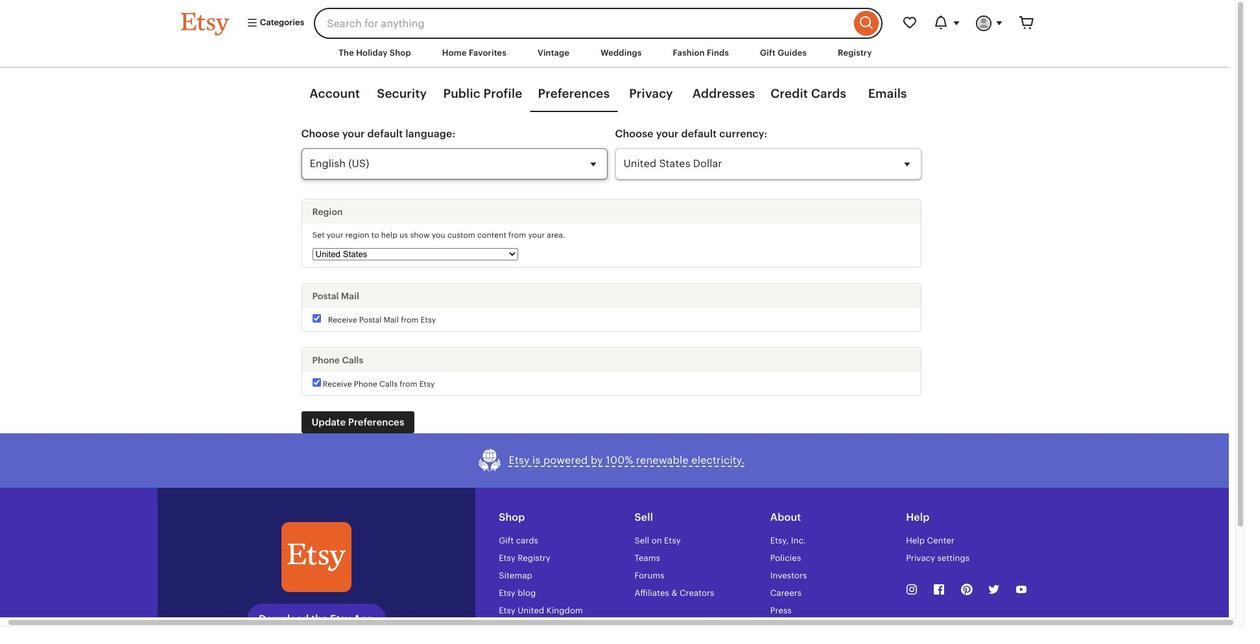 Task type: describe. For each thing, give the bounding box(es) containing it.
privacy for privacy settings
[[906, 554, 935, 563]]

none search field inside categories banner
[[314, 8, 882, 39]]

gift for gift guides
[[760, 48, 776, 58]]

forums link
[[635, 571, 664, 581]]

language:
[[406, 128, 456, 140]]

electricity.
[[691, 455, 745, 467]]

default for currency:
[[681, 128, 717, 140]]

gift cards link
[[499, 536, 538, 546]]

registry link
[[828, 42, 882, 65]]

receive for postal
[[328, 316, 357, 325]]

guides
[[778, 48, 807, 58]]

the
[[339, 48, 354, 58]]

0 vertical spatial postal
[[312, 291, 339, 301]]

teams link
[[635, 554, 660, 563]]

account button
[[301, 86, 368, 103]]

fashion finds
[[673, 48, 729, 58]]

help
[[381, 231, 397, 240]]

policies link
[[770, 554, 801, 563]]

emails
[[868, 87, 907, 101]]

the holiday shop
[[339, 48, 411, 58]]

kingdom
[[547, 606, 583, 616]]

receive phone calls from etsy
[[323, 380, 435, 389]]

help for help center
[[906, 536, 925, 546]]

fashion
[[673, 48, 705, 58]]

categories button
[[236, 12, 310, 35]]

forums
[[635, 571, 664, 581]]

currency:
[[719, 128, 767, 140]]

public profile button
[[435, 86, 530, 103]]

privacy link
[[629, 86, 673, 103]]

sell on etsy
[[635, 536, 681, 546]]

custom
[[447, 231, 475, 240]]

account
[[310, 87, 360, 101]]

etsy registry link
[[499, 554, 551, 563]]

addresses button
[[685, 86, 763, 103]]

your for set your region to help us show you custom content from your area.
[[327, 231, 343, 240]]

1 vertical spatial calls
[[379, 380, 398, 389]]

emails button
[[854, 86, 921, 103]]

powered
[[543, 455, 588, 467]]

region
[[312, 207, 343, 217]]

preferences link
[[538, 86, 610, 103]]

vintage
[[538, 48, 570, 58]]

gift for gift cards
[[499, 536, 514, 546]]

home
[[442, 48, 467, 58]]

center
[[927, 536, 955, 546]]

choose your default currency:
[[615, 128, 767, 140]]

preferences button
[[530, 86, 618, 103]]

renewable
[[636, 455, 689, 467]]

public
[[443, 87, 480, 101]]

credit cards button
[[763, 86, 854, 103]]

press link
[[770, 606, 792, 616]]

gift cards
[[499, 536, 538, 546]]

etsy registry
[[499, 554, 551, 563]]

home favorites link
[[432, 42, 516, 65]]

your favorites tab list
[[301, 78, 921, 112]]

privacy settings link
[[906, 554, 970, 563]]

fashion finds link
[[663, 42, 739, 65]]

etsy,
[[770, 536, 789, 546]]

united
[[518, 606, 544, 616]]

&
[[671, 589, 677, 598]]

etsy is powered by 100% renewable electricity. button
[[478, 449, 745, 473]]

us
[[400, 231, 408, 240]]

1 horizontal spatial mail
[[384, 316, 399, 325]]

blog
[[518, 589, 536, 598]]

0 horizontal spatial calls
[[342, 355, 363, 366]]

vintage link
[[528, 42, 579, 65]]

favorites
[[469, 48, 506, 58]]

0 vertical spatial from
[[508, 231, 526, 240]]

credit
[[771, 87, 808, 101]]

careers
[[770, 589, 802, 598]]

sell for sell on etsy
[[635, 536, 649, 546]]

creators
[[680, 589, 714, 598]]

your for choose your default language:
[[342, 128, 365, 140]]

0 vertical spatial phone
[[312, 355, 340, 366]]

Receive Postal Mail from Etsy checkbox
[[312, 314, 321, 323]]

weddings link
[[591, 42, 651, 65]]

1 vertical spatial registry
[[518, 554, 551, 563]]

public profile link
[[443, 86, 522, 103]]

careers link
[[770, 589, 802, 598]]

privacy for privacy
[[629, 87, 673, 101]]

privacy button
[[618, 86, 685, 103]]

the holiday shop link
[[329, 42, 421, 65]]



Task type: locate. For each thing, give the bounding box(es) containing it.
0 horizontal spatial phone
[[312, 355, 340, 366]]

postal
[[312, 291, 339, 301], [359, 316, 382, 325]]

etsy blog
[[499, 589, 536, 598]]

0 horizontal spatial mail
[[341, 291, 359, 301]]

preferences
[[538, 87, 610, 101]]

by
[[591, 455, 603, 467]]

etsy, inc. link
[[770, 536, 806, 546]]

phone up receive phone calls from etsy checkbox
[[312, 355, 340, 366]]

1 choose from the left
[[301, 128, 340, 140]]

1 horizontal spatial shop
[[499, 512, 525, 524]]

1 vertical spatial privacy
[[906, 554, 935, 563]]

show
[[410, 231, 430, 240]]

choose
[[301, 128, 340, 140], [615, 128, 653, 140]]

categories banner
[[157, 0, 1065, 39]]

etsy united kingdom
[[499, 606, 583, 616]]

1 horizontal spatial privacy
[[906, 554, 935, 563]]

None search field
[[314, 8, 882, 39]]

1 help from the top
[[906, 512, 930, 524]]

1 horizontal spatial calls
[[379, 380, 398, 389]]

Search for anything text field
[[314, 8, 851, 39]]

0 horizontal spatial registry
[[518, 554, 551, 563]]

your down privacy button
[[656, 128, 679, 140]]

default left currency:
[[681, 128, 717, 140]]

2 choose from the left
[[615, 128, 653, 140]]

teams
[[635, 554, 660, 563]]

privacy down the weddings link
[[629, 87, 673, 101]]

etsy inside button
[[509, 455, 530, 467]]

emails link
[[868, 86, 907, 103]]

credit cards link
[[771, 86, 846, 103]]

sell on etsy link
[[635, 536, 681, 546]]

choose for choose your default currency:
[[615, 128, 653, 140]]

2 default from the left
[[681, 128, 717, 140]]

1 vertical spatial phone
[[354, 380, 377, 389]]

shop
[[390, 48, 411, 58], [499, 512, 525, 524]]

home favorites
[[442, 48, 506, 58]]

categories
[[258, 18, 304, 27]]

0 vertical spatial calls
[[342, 355, 363, 366]]

menu bar containing the holiday shop
[[157, 39, 1065, 68]]

holiday
[[356, 48, 388, 58]]

1 vertical spatial postal
[[359, 316, 382, 325]]

2 vertical spatial from
[[400, 380, 417, 389]]

registry down cards
[[518, 554, 551, 563]]

1 vertical spatial mail
[[384, 316, 399, 325]]

1 horizontal spatial postal
[[359, 316, 382, 325]]

0 vertical spatial help
[[906, 512, 930, 524]]

1 horizontal spatial gift
[[760, 48, 776, 58]]

default for language:
[[367, 128, 403, 140]]

your right set at the left
[[327, 231, 343, 240]]

choose for choose your default language:
[[301, 128, 340, 140]]

from for phone calls
[[400, 380, 417, 389]]

0 vertical spatial shop
[[390, 48, 411, 58]]

investors link
[[770, 571, 807, 581]]

security
[[377, 87, 427, 101]]

1 horizontal spatial phone
[[354, 380, 377, 389]]

set your region to help us show you custom content from your area.
[[312, 231, 565, 240]]

0 vertical spatial gift
[[760, 48, 776, 58]]

to
[[371, 231, 379, 240]]

content
[[477, 231, 506, 240]]

0 horizontal spatial choose
[[301, 128, 340, 140]]

cards
[[811, 87, 846, 101]]

set
[[312, 231, 325, 240]]

gift left guides
[[760, 48, 776, 58]]

addresses link
[[692, 86, 755, 103]]

settings
[[937, 554, 970, 563]]

etsy is powered by 100% renewable electricity.
[[509, 455, 745, 467]]

your for choose your default currency:
[[656, 128, 679, 140]]

calls up receive phone calls from etsy
[[342, 355, 363, 366]]

gift inside 'menu bar'
[[760, 48, 776, 58]]

mail
[[341, 291, 359, 301], [384, 316, 399, 325]]

security link
[[377, 86, 427, 103]]

help center link
[[906, 536, 955, 546]]

choose down privacy link at the top
[[615, 128, 653, 140]]

weddings
[[601, 48, 642, 58]]

phone calls
[[312, 355, 363, 366]]

receive
[[328, 316, 357, 325], [323, 380, 352, 389]]

privacy
[[629, 87, 673, 101], [906, 554, 935, 563]]

shop inside the holiday shop link
[[390, 48, 411, 58]]

on
[[652, 536, 662, 546]]

region
[[345, 231, 369, 240]]

1 default from the left
[[367, 128, 403, 140]]

1 vertical spatial help
[[906, 536, 925, 546]]

gift guides link
[[750, 42, 817, 65]]

addresses
[[692, 87, 755, 101]]

public profile
[[443, 87, 522, 101]]

inc.
[[791, 536, 806, 546]]

0 vertical spatial registry
[[838, 48, 872, 58]]

postal mail
[[312, 291, 359, 301]]

default down the security button
[[367, 128, 403, 140]]

gift left cards
[[499, 536, 514, 546]]

help center
[[906, 536, 955, 546]]

sell left on on the bottom
[[635, 536, 649, 546]]

0 horizontal spatial postal
[[312, 291, 339, 301]]

1 vertical spatial sell
[[635, 536, 649, 546]]

from for postal mail
[[401, 316, 419, 325]]

1 horizontal spatial registry
[[838, 48, 872, 58]]

credit cards
[[771, 87, 846, 101]]

phone down the phone calls
[[354, 380, 377, 389]]

receive for phone
[[323, 380, 352, 389]]

area.
[[547, 231, 565, 240]]

finds
[[707, 48, 729, 58]]

menu bar
[[157, 39, 1065, 68]]

gift
[[760, 48, 776, 58], [499, 536, 514, 546]]

you
[[432, 231, 445, 240]]

etsy united kingdom link
[[499, 606, 583, 616]]

privacy inside button
[[629, 87, 673, 101]]

0 vertical spatial receive
[[328, 316, 357, 325]]

0 vertical spatial privacy
[[629, 87, 673, 101]]

receive right receive phone calls from etsy checkbox
[[323, 380, 352, 389]]

1 horizontal spatial default
[[681, 128, 717, 140]]

registry inside "link"
[[838, 48, 872, 58]]

0 horizontal spatial gift
[[499, 536, 514, 546]]

etsy, inc.
[[770, 536, 806, 546]]

2 help from the top
[[906, 536, 925, 546]]

affiliates & creators
[[635, 589, 714, 598]]

None submit
[[301, 412, 415, 434]]

about
[[770, 512, 801, 524]]

Receive Phone Calls from Etsy checkbox
[[312, 379, 321, 387]]

1 vertical spatial from
[[401, 316, 419, 325]]

policies
[[770, 554, 801, 563]]

help left the center
[[906, 536, 925, 546]]

your down account button
[[342, 128, 365, 140]]

0 horizontal spatial privacy
[[629, 87, 673, 101]]

choose your default language:
[[301, 128, 456, 140]]

1 horizontal spatial choose
[[615, 128, 653, 140]]

registry up cards on the right top of page
[[838, 48, 872, 58]]

receive postal mail from etsy
[[328, 316, 436, 325]]

investors
[[770, 571, 807, 581]]

your
[[342, 128, 365, 140], [656, 128, 679, 140], [327, 231, 343, 240], [528, 231, 545, 240]]

sell up on on the bottom
[[635, 512, 653, 524]]

choose down account link
[[301, 128, 340, 140]]

sitemap
[[499, 571, 532, 581]]

0 vertical spatial sell
[[635, 512, 653, 524]]

receive down postal mail
[[328, 316, 357, 325]]

100%
[[606, 455, 633, 467]]

press
[[770, 606, 792, 616]]

shop up gift cards "link"
[[499, 512, 525, 524]]

0 vertical spatial mail
[[341, 291, 359, 301]]

1 sell from the top
[[635, 512, 653, 524]]

1 vertical spatial gift
[[499, 536, 514, 546]]

privacy down help center
[[906, 554, 935, 563]]

postal down postal mail
[[359, 316, 382, 325]]

postal up receive postal mail from etsy option
[[312, 291, 339, 301]]

help up help center "link"
[[906, 512, 930, 524]]

shop right holiday
[[390, 48, 411, 58]]

is
[[532, 455, 541, 467]]

privacy settings
[[906, 554, 970, 563]]

account link
[[310, 86, 360, 103]]

2 sell from the top
[[635, 536, 649, 546]]

1 vertical spatial shop
[[499, 512, 525, 524]]

0 horizontal spatial shop
[[390, 48, 411, 58]]

gift guides
[[760, 48, 807, 58]]

1 vertical spatial receive
[[323, 380, 352, 389]]

sell for sell
[[635, 512, 653, 524]]

help for help
[[906, 512, 930, 524]]

calls down receive postal mail from etsy
[[379, 380, 398, 389]]

profile
[[483, 87, 522, 101]]

cards
[[516, 536, 538, 546]]

from
[[508, 231, 526, 240], [401, 316, 419, 325], [400, 380, 417, 389]]

help
[[906, 512, 930, 524], [906, 536, 925, 546]]

0 horizontal spatial default
[[367, 128, 403, 140]]

your left area.
[[528, 231, 545, 240]]

default
[[367, 128, 403, 140], [681, 128, 717, 140]]



Task type: vqa. For each thing, say whether or not it's contained in the screenshot.
bottom Help
yes



